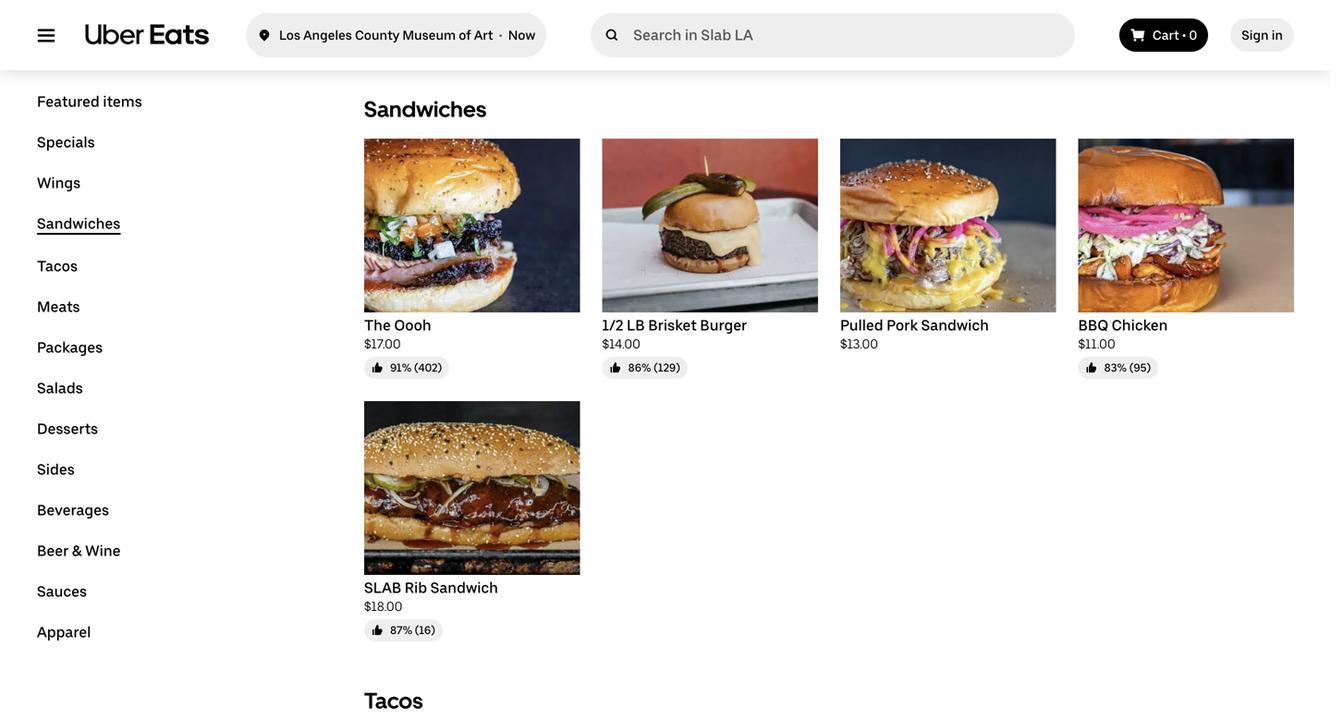 Task type: describe. For each thing, give the bounding box(es) containing it.
86% (129)
[[628, 361, 681, 375]]

apparel button
[[37, 623, 91, 642]]

sign
[[1242, 27, 1270, 43]]

wine
[[85, 542, 121, 560]]

beer
[[37, 542, 69, 560]]

museum
[[403, 27, 456, 43]]

87% (16)
[[390, 624, 435, 637]]

specials
[[37, 134, 95, 151]]

0
[[1190, 27, 1198, 43]]

(16)
[[415, 624, 435, 637]]

salads button
[[37, 379, 83, 398]]

sides
[[37, 461, 75, 479]]

92% for 92% (467)
[[390, 32, 413, 45]]

92% for 92% (53)
[[628, 32, 651, 45]]

angeles
[[303, 27, 352, 43]]

83% (95)
[[1105, 361, 1152, 375]]

Search in Slab LA text field
[[634, 26, 1068, 44]]

sides button
[[37, 461, 75, 479]]

navigation containing featured items
[[37, 92, 320, 664]]

1 horizontal spatial sandwiches
[[364, 96, 487, 123]]

$18.00
[[364, 599, 403, 615]]

thumb up image for 92% (53)
[[610, 33, 621, 44]]

tacos button
[[37, 257, 78, 276]]

92% (467)
[[390, 32, 443, 45]]

rib
[[405, 579, 427, 597]]

2 • from the left
[[1183, 27, 1187, 43]]

by for (53)
[[643, 7, 658, 23]]

thumb up image for 86% (129)
[[610, 363, 621, 374]]

91% (402)
[[390, 361, 442, 375]]

1 • from the left
[[499, 27, 503, 43]]

(53)
[[653, 32, 674, 45]]

thumb up image for the oooh
[[372, 363, 383, 374]]

deliver to image
[[257, 24, 272, 46]]

the oooh $17.00
[[364, 317, 432, 352]]

featured items
[[37, 93, 142, 111]]

sign in link
[[1231, 18, 1295, 52]]

add- for 92% (53)
[[661, 7, 689, 23]]

main navigation menu image
[[37, 26, 55, 44]]

oooh
[[394, 317, 432, 334]]

ons for (53)
[[689, 7, 711, 23]]

(95)
[[1130, 361, 1152, 375]]

desserts button
[[37, 420, 98, 438]]

los
[[279, 27, 301, 43]]

beer & wine
[[37, 542, 121, 560]]

sandwiches button
[[37, 215, 121, 235]]

$13.00
[[841, 336, 879, 352]]

(129)
[[654, 361, 681, 375]]

county
[[355, 27, 400, 43]]

desserts
[[37, 420, 98, 438]]

sauces button
[[37, 583, 87, 601]]

los angeles county museum of art • now
[[279, 27, 536, 43]]

priced for 92% (53)
[[603, 7, 640, 23]]

featured items button
[[37, 92, 142, 111]]

1/2 lb brisket burger $14.00
[[603, 317, 748, 352]]

thumb up image for 92% (467)
[[372, 33, 383, 44]]

$11.00
[[1079, 336, 1116, 352]]

priced by add-ons for (53)
[[603, 7, 711, 23]]

lb
[[627, 317, 645, 334]]

brisket
[[649, 317, 697, 334]]

featured
[[37, 93, 100, 111]]

bbq chicken $11.00
[[1079, 317, 1169, 352]]

tacos inside navigation
[[37, 258, 78, 275]]

cart
[[1153, 27, 1180, 43]]

beverages
[[37, 502, 109, 519]]

cart • 0
[[1153, 27, 1198, 43]]

in
[[1272, 27, 1284, 43]]

(402)
[[414, 361, 442, 375]]



Task type: vqa. For each thing, say whether or not it's contained in the screenshot.
$18.00
yes



Task type: locate. For each thing, give the bounding box(es) containing it.
thumb up image left 86%
[[610, 363, 621, 374]]

tacos down "87%" in the bottom of the page
[[364, 688, 423, 714]]

add- for 92% (467)
[[422, 7, 451, 23]]

sandwiches down (467)
[[364, 96, 487, 123]]

$14.00
[[603, 336, 641, 352]]

sandwiches down wings button at the top of the page
[[37, 215, 121, 233]]

&
[[72, 542, 82, 560]]

1 vertical spatial sandwich
[[431, 579, 499, 597]]

1 priced from the left
[[364, 7, 402, 23]]

thumb up image left "87%" in the bottom of the page
[[372, 625, 383, 636]]

83%
[[1105, 361, 1128, 375]]

pulled pork sandwich $13.00
[[841, 317, 990, 352]]

2 by from the left
[[643, 7, 658, 23]]

slab
[[364, 579, 402, 597]]

priced by add-ons up 92% (53)
[[603, 7, 711, 23]]

priced by add-ons
[[364, 7, 473, 23], [603, 7, 711, 23]]

burger
[[700, 317, 748, 334]]

0 horizontal spatial sandwich
[[431, 579, 499, 597]]

1 horizontal spatial add-
[[661, 7, 689, 23]]

sandwich right pork
[[922, 317, 990, 334]]

1 vertical spatial sandwiches
[[37, 215, 121, 233]]

2 priced from the left
[[603, 7, 640, 23]]

thumb up image for 83% (95)
[[1086, 363, 1097, 374]]

2 priced by add-ons from the left
[[603, 7, 711, 23]]

of
[[459, 27, 472, 43]]

0 vertical spatial tacos
[[37, 258, 78, 275]]

1 thumb up image from the top
[[372, 363, 383, 374]]

0 horizontal spatial priced by add-ons
[[364, 7, 473, 23]]

sandwiches
[[364, 96, 487, 123], [37, 215, 121, 233]]

0 vertical spatial thumb up image
[[372, 363, 383, 374]]

by up 92% (53)
[[643, 7, 658, 23]]

1 92% from the left
[[390, 32, 413, 45]]

sandwich inside slab rib sandwich $18.00
[[431, 579, 499, 597]]

priced by add-ons for (467)
[[364, 7, 473, 23]]

beer & wine button
[[37, 542, 121, 560]]

92% left (467)
[[390, 32, 413, 45]]

1 horizontal spatial •
[[1183, 27, 1187, 43]]

thumb up image left 83%
[[1086, 363, 1097, 374]]

92%
[[390, 32, 413, 45], [628, 32, 651, 45]]

sandwich inside pulled pork sandwich $13.00
[[922, 317, 990, 334]]

priced up county
[[364, 7, 402, 23]]

slab rib sandwich $18.00
[[364, 579, 499, 615]]

salads
[[37, 380, 83, 397]]

tacos
[[37, 258, 78, 275], [364, 688, 423, 714]]

priced by add-ons up museum on the top
[[364, 7, 473, 23]]

0 horizontal spatial by
[[405, 7, 420, 23]]

1/2
[[603, 317, 624, 334]]

pork
[[887, 317, 918, 334]]

2 add- from the left
[[661, 7, 689, 23]]

1 horizontal spatial by
[[643, 7, 658, 23]]

thumb up image left 91%
[[372, 363, 383, 374]]

1 horizontal spatial ons
[[689, 7, 711, 23]]

chicken
[[1112, 317, 1169, 334]]

1 horizontal spatial tacos
[[364, 688, 423, 714]]

1 add- from the left
[[422, 7, 451, 23]]

0 horizontal spatial •
[[499, 27, 503, 43]]

tacos up meats button
[[37, 258, 78, 275]]

ons for (467)
[[451, 7, 473, 23]]

1 ons from the left
[[451, 7, 473, 23]]

1 horizontal spatial priced
[[603, 7, 640, 23]]

navigation
[[37, 92, 320, 664]]

1 priced by add-ons from the left
[[364, 7, 473, 23]]

add- up (53)
[[661, 7, 689, 23]]

1 horizontal spatial 92%
[[628, 32, 651, 45]]

uber eats home image
[[85, 24, 209, 46]]

0 horizontal spatial add-
[[422, 7, 451, 23]]

2 92% from the left
[[628, 32, 651, 45]]

now
[[508, 27, 536, 43]]

apparel
[[37, 624, 91, 641]]

0 horizontal spatial 92%
[[390, 32, 413, 45]]

•
[[499, 27, 503, 43], [1183, 27, 1187, 43]]

by
[[405, 7, 420, 23], [643, 7, 658, 23]]

1 vertical spatial thumb up image
[[372, 625, 383, 636]]

86%
[[628, 361, 652, 375]]

0 horizontal spatial priced
[[364, 7, 402, 23]]

sandwich
[[922, 317, 990, 334], [431, 579, 499, 597]]

sandwich for pork
[[922, 317, 990, 334]]

thumb up image
[[372, 363, 383, 374], [372, 625, 383, 636]]

2 ons from the left
[[689, 7, 711, 23]]

thumb up image left the 92% (467)
[[372, 33, 383, 44]]

the
[[364, 317, 391, 334]]

1 horizontal spatial sandwich
[[922, 317, 990, 334]]

ons
[[451, 7, 473, 23], [689, 7, 711, 23]]

wings button
[[37, 174, 81, 192]]

pulled
[[841, 317, 884, 334]]

sandwich right rib
[[431, 579, 499, 597]]

meats button
[[37, 298, 80, 316]]

(467)
[[415, 32, 443, 45]]

by up los angeles county museum of art • now
[[405, 7, 420, 23]]

thumb up image
[[372, 33, 383, 44], [610, 33, 621, 44], [610, 363, 621, 374], [1086, 363, 1097, 374]]

items
[[103, 93, 142, 111]]

add-
[[422, 7, 451, 23], [661, 7, 689, 23]]

bbq
[[1079, 317, 1109, 334]]

packages button
[[37, 339, 103, 357]]

92% (53)
[[628, 32, 674, 45]]

beverages button
[[37, 501, 109, 520]]

priced for 92% (467)
[[364, 7, 402, 23]]

91%
[[390, 361, 412, 375]]

priced
[[364, 7, 402, 23], [603, 7, 640, 23]]

• left 0
[[1183, 27, 1187, 43]]

add- up museum on the top
[[422, 7, 451, 23]]

0 horizontal spatial sandwiches
[[37, 215, 121, 233]]

0 vertical spatial sandwich
[[922, 317, 990, 334]]

• right art
[[499, 27, 503, 43]]

by for (467)
[[405, 7, 420, 23]]

thumb up image left 92% (53)
[[610, 33, 621, 44]]

specials button
[[37, 133, 95, 152]]

0 vertical spatial sandwiches
[[364, 96, 487, 123]]

0 horizontal spatial tacos
[[37, 258, 78, 275]]

priced up 92% (53)
[[603, 7, 640, 23]]

thumb up image for slab rib sandwich
[[372, 625, 383, 636]]

0 horizontal spatial ons
[[451, 7, 473, 23]]

1 horizontal spatial priced by add-ons
[[603, 7, 711, 23]]

art
[[474, 27, 493, 43]]

meats
[[37, 298, 80, 316]]

packages
[[37, 339, 103, 357]]

1 by from the left
[[405, 7, 420, 23]]

sign in
[[1242, 27, 1284, 43]]

92% left (53)
[[628, 32, 651, 45]]

sandwich for rib
[[431, 579, 499, 597]]

$17.00
[[364, 336, 401, 352]]

1 vertical spatial tacos
[[364, 688, 423, 714]]

sauces
[[37, 583, 87, 601]]

wings
[[37, 174, 81, 192]]

2 thumb up image from the top
[[372, 625, 383, 636]]

87%
[[390, 624, 413, 637]]



